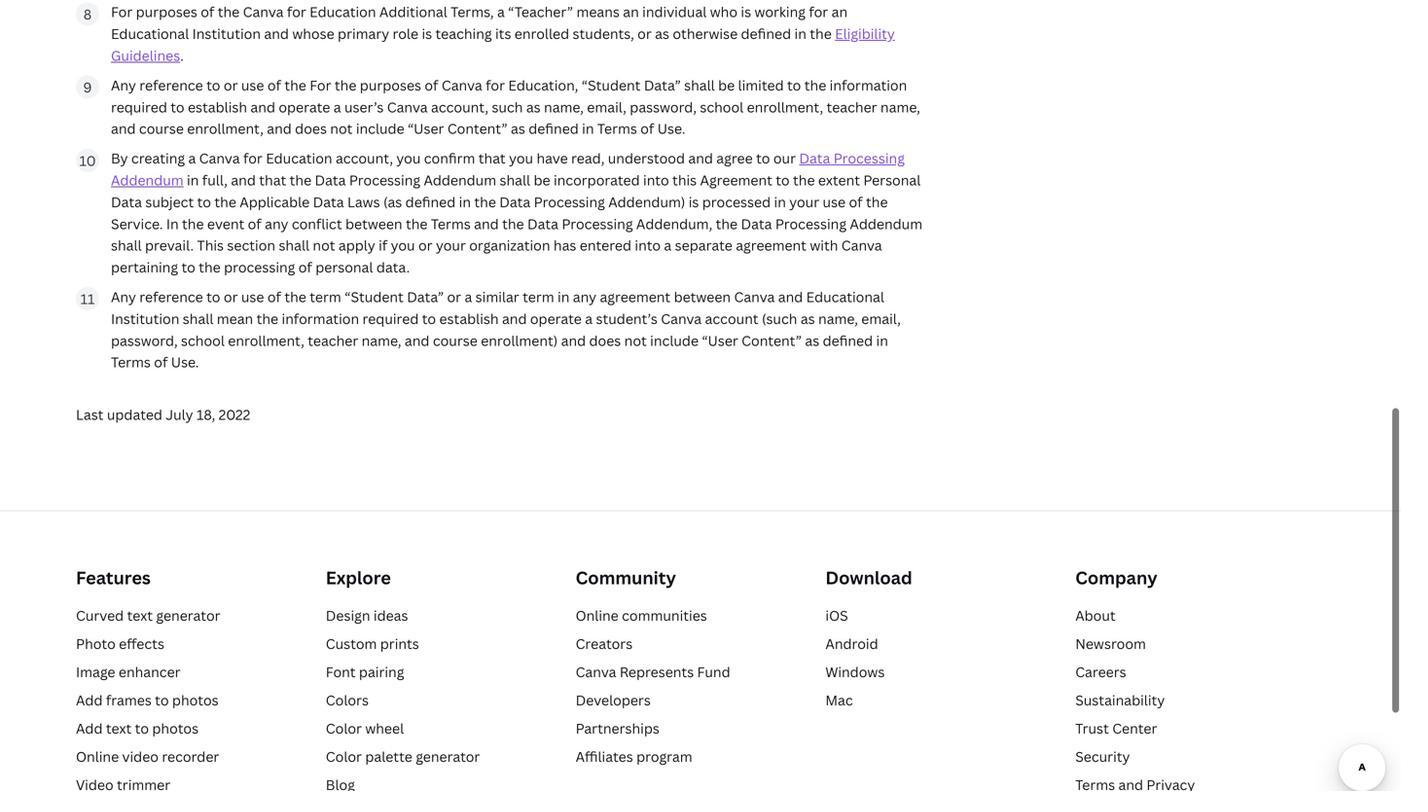 Task type: locate. For each thing, give the bounding box(es) containing it.
any down the applicable
[[265, 214, 288, 233]]

eligibility guidelines
[[111, 24, 895, 65]]

addendum)
[[608, 193, 685, 211]]

1 vertical spatial online
[[76, 747, 119, 766]]

canva inside for purposes of the canva for education additional terms, a "teacher" means an individual who is working for an educational institution and whose primary role is teaching its enrolled students, or as otherwise defined in the
[[243, 3, 284, 21]]

"student down the data.
[[345, 287, 404, 306]]

addendum,
[[636, 214, 712, 233]]

for inside for purposes of the canva for education additional terms, a "teacher" means an individual who is working for an educational institution and whose primary role is teaching its enrolled students, or as otherwise defined in the
[[111, 3, 133, 21]]

"teacher"
[[508, 3, 573, 21]]

processing up with
[[775, 214, 847, 233]]

0 vertical spatial that
[[478, 149, 506, 167]]

0 horizontal spatial include
[[356, 119, 404, 138]]

0 vertical spatial use.
[[657, 119, 685, 138]]

purposes up .
[[136, 3, 197, 21]]

1 horizontal spatial required
[[362, 309, 419, 328]]

data" inside any reference to or use of the term "student data" or a similar term in any agreement between canva and educational institution shall mean the information required to establish and operate a student's canva account (such as name, email, password, school enrollment, teacher name, and course enrollment) and does not include "user content" as defined in terms of use.
[[407, 287, 444, 306]]

between inside any reference to or use of the term "student data" or a similar term in any agreement between canva and educational institution shall mean the information required to establish and operate a student's canva account (such as name, email, password, school enrollment, teacher name, and course enrollment) and does not include "user content" as defined in terms of use.
[[674, 287, 731, 306]]

information
[[830, 76, 907, 94], [282, 309, 359, 328]]

1 horizontal spatial course
[[433, 331, 478, 350]]

"user down account
[[702, 331, 738, 350]]

terms up updated in the left bottom of the page
[[111, 353, 151, 371]]

0 horizontal spatial does
[[295, 119, 327, 138]]

explore
[[326, 566, 391, 590]]

agreement inside any reference to or use of the term "student data" or a similar term in any agreement between canva and educational institution shall mean the information required to establish and operate a student's canva account (such as name, email, password, school enrollment, teacher name, and course enrollment) and does not include "user content" as defined in terms of use.
[[600, 287, 671, 306]]

not
[[330, 119, 353, 138], [313, 236, 335, 255], [624, 331, 647, 350]]

password, down pertaining
[[111, 331, 178, 350]]

1 horizontal spatial teacher
[[827, 98, 877, 116]]

account, left such in the top left of the page
[[431, 98, 488, 116]]

email, inside any reference to or use of the for the purposes of canva for education, "student data" shall be limited to the information required to establish and operate a user's canva account, such as name, email, password, school enrollment, teacher name, and course enrollment, and does not include "user content" as defined in terms of use.
[[587, 98, 627, 116]]

defined inside for purposes of the canva for education additional terms, a "teacher" means an individual who is working for an educational institution and whose primary role is teaching its enrolled students, or as otherwise defined in the
[[741, 24, 791, 43]]

term
[[310, 287, 341, 306], [523, 287, 554, 306]]

enrollment,
[[747, 98, 823, 116], [187, 119, 264, 138], [228, 331, 304, 350]]

photo
[[76, 634, 116, 653]]

2 vertical spatial is
[[689, 193, 699, 211]]

0 horizontal spatial "user
[[408, 119, 444, 138]]

0 horizontal spatial your
[[436, 236, 466, 255]]

data inside "data processing addendum"
[[799, 149, 830, 167]]

full,
[[202, 171, 228, 189]]

applicable
[[240, 193, 310, 211]]

1 reference from the top
[[139, 76, 203, 94]]

use inside the in full, and that the data processing addendum shall be incorporated into this agreement to the extent personal data subject to the applicable data laws (as defined in the data processing addendum) is processed in your use of the service. in the event of any conflict between the terms and the data processing addendum, the data processing addendum shall prevail. this section shall not apply if you or your organization has entered into a separate agreement with canva pertaining to the processing of personal data.
[[823, 193, 846, 211]]

a left user's
[[333, 98, 341, 116]]

0 vertical spatial your
[[789, 193, 819, 211]]

1 vertical spatial any
[[111, 287, 136, 306]]

any reference to or use of the for the purposes of canva for education, "student data" shall be limited to the information required to establish and operate a user's canva account, such as name, email, password, school enrollment, teacher name, and course enrollment, and does not include "user content" as defined in terms of use.
[[111, 76, 920, 138]]

1 vertical spatial any
[[573, 287, 596, 306]]

0 vertical spatial content"
[[447, 119, 508, 138]]

limited
[[738, 76, 784, 94]]

use inside any reference to or use of the term "student data" or a similar term in any agreement between canva and educational institution shall mean the information required to establish and operate a student's canva account (such as name, email, password, school enrollment, teacher name, and course enrollment) and does not include "user content" as defined in terms of use.
[[241, 287, 264, 306]]

addendum down by creating a canva for education account, you confirm that you have read, understood and agree to our
[[424, 171, 496, 189]]

any up student's
[[573, 287, 596, 306]]

1 vertical spatial your
[[436, 236, 466, 255]]

processing up personal
[[834, 149, 905, 167]]

1 horizontal spatial between
[[674, 287, 731, 306]]

for up such in the top left of the page
[[486, 76, 505, 94]]

0 horizontal spatial data"
[[407, 287, 444, 306]]

required inside any reference to or use of the term "student data" or a similar term in any agreement between canva and educational institution shall mean the information required to establish and operate a student's canva account (such as name, email, password, school enrollment, teacher name, and course enrollment) and does not include "user content" as defined in terms of use.
[[362, 309, 419, 328]]

1 vertical spatial "user
[[702, 331, 738, 350]]

0 horizontal spatial online
[[76, 747, 119, 766]]

security
[[1075, 747, 1130, 766]]

about newsroom careers sustainability trust center security
[[1075, 606, 1165, 766]]

design
[[326, 606, 370, 625]]

or left similar
[[447, 287, 461, 306]]

0 vertical spatial terms
[[597, 119, 637, 138]]

terms up understood
[[597, 119, 637, 138]]

0 horizontal spatial for
[[111, 3, 133, 21]]

does up the applicable
[[295, 119, 327, 138]]

any down guidelines
[[111, 76, 136, 94]]

0 horizontal spatial required
[[111, 98, 167, 116]]

0 vertical spatial educational
[[111, 24, 189, 43]]

data processing addendum
[[111, 149, 905, 189]]

text down frames
[[106, 719, 132, 737]]

student's
[[596, 309, 658, 328]]

"user up confirm
[[408, 119, 444, 138]]

creators
[[576, 634, 633, 653]]

1 vertical spatial be
[[534, 171, 550, 189]]

institution inside any reference to or use of the term "student data" or a similar term in any agreement between canva and educational institution shall mean the information required to establish and operate a student's canva account (such as name, email, password, school enrollment, teacher name, and course enrollment) and does not include "user content" as defined in terms of use.
[[111, 309, 179, 328]]

download
[[825, 566, 912, 590]]

text
[[127, 606, 153, 625], [106, 719, 132, 737]]

1 vertical spatial teacher
[[308, 331, 358, 350]]

1 vertical spatial institution
[[111, 309, 179, 328]]

content" down such in the top left of the page
[[447, 119, 508, 138]]

last
[[76, 405, 104, 424]]

color
[[326, 719, 362, 737], [326, 747, 362, 766]]

your down extent
[[789, 193, 819, 211]]

affiliates program link
[[576, 747, 692, 766]]

name, down the data.
[[362, 331, 401, 350]]

that up the applicable
[[259, 171, 286, 189]]

school down limited
[[700, 98, 744, 116]]

text up the effects
[[127, 606, 153, 625]]

fund
[[697, 663, 730, 681]]

primary
[[338, 24, 389, 43]]

is right who
[[741, 3, 751, 21]]

a down addendum,
[[664, 236, 672, 255]]

curved text generator link
[[76, 606, 220, 625]]

add text to photos link
[[76, 719, 199, 737]]

photos
[[172, 691, 219, 709], [152, 719, 199, 737]]

custom
[[326, 634, 377, 653]]

teacher up extent
[[827, 98, 877, 116]]

terms inside the in full, and that the data processing addendum shall be incorporated into this agreement to the extent personal data subject to the applicable data laws (as defined in the data processing addendum) is processed in your use of the service. in the event of any conflict between the terms and the data processing addendum, the data processing addendum shall prevail. this section shall not apply if you or your organization has entered into a separate agreement with canva pertaining to the processing of personal data.
[[431, 214, 471, 233]]

0 horizontal spatial term
[[310, 287, 341, 306]]

0 vertical spatial "user
[[408, 119, 444, 138]]

0 vertical spatial any
[[265, 214, 288, 233]]

agreement
[[700, 171, 772, 189]]

a inside any reference to or use of the for the purposes of canva for education, "student data" shall be limited to the information required to establish and operate a user's canva account, such as name, email, password, school enrollment, teacher name, and course enrollment, and does not include "user content" as defined in terms of use.
[[333, 98, 341, 116]]

be left limited
[[718, 76, 735, 94]]

information inside any reference to or use of the term "student data" or a similar term in any agreement between canva and educational institution shall mean the information required to establish and operate a student's canva account (such as name, email, password, school enrollment, teacher name, and course enrollment) and does not include "user content" as defined in terms of use.
[[282, 309, 359, 328]]

purposes
[[136, 3, 197, 21], [360, 76, 421, 94]]

name, up personal
[[880, 98, 920, 116]]

mac link
[[825, 691, 853, 709]]

educational up guidelines
[[111, 24, 189, 43]]

whose
[[292, 24, 334, 43]]

0 horizontal spatial agreement
[[600, 287, 671, 306]]

0 horizontal spatial email,
[[587, 98, 627, 116]]

operate left user's
[[279, 98, 330, 116]]

1 vertical spatial reference
[[139, 287, 203, 306]]

password, inside any reference to or use of the term "student data" or a similar term in any agreement between canva and educational institution shall mean the information required to establish and operate a student's canva account (such as name, email, password, school enrollment, teacher name, and course enrollment) and does not include "user content" as defined in terms of use.
[[111, 331, 178, 350]]

0 horizontal spatial be
[[534, 171, 550, 189]]

you right if
[[391, 236, 415, 255]]

teacher down the personal
[[308, 331, 358, 350]]

terms up organization
[[431, 214, 471, 233]]

1 vertical spatial data"
[[407, 287, 444, 306]]

"student inside any reference to or use of the for the purposes of canva for education, "student data" shall be limited to the information required to establish and operate a user's canva account, such as name, email, password, school enrollment, teacher name, and course enrollment, and does not include "user content" as defined in terms of use.
[[582, 76, 641, 94]]

reference inside any reference to or use of the for the purposes of canva for education, "student data" shall be limited to the information required to establish and operate a user's canva account, such as name, email, password, school enrollment, teacher name, and course enrollment, and does not include "user content" as defined in terms of use.
[[139, 76, 203, 94]]

0 vertical spatial enrollment,
[[747, 98, 823, 116]]

that right confirm
[[478, 149, 506, 167]]

0 vertical spatial any
[[111, 76, 136, 94]]

name,
[[544, 98, 584, 116], [880, 98, 920, 116], [818, 309, 858, 328], [362, 331, 401, 350]]

0 vertical spatial be
[[718, 76, 735, 94]]

a inside for purposes of the canva for education additional terms, a "teacher" means an individual who is working for an educational institution and whose primary role is teaching its enrolled students, or as otherwise defined in the
[[497, 3, 505, 21]]

1 horizontal spatial institution
[[192, 24, 261, 43]]

required down the data.
[[362, 309, 419, 328]]

1 horizontal spatial school
[[700, 98, 744, 116]]

1 vertical spatial is
[[422, 24, 432, 43]]

shall down otherwise
[[684, 76, 715, 94]]

ios android windows mac
[[825, 606, 885, 709]]

2 any from the top
[[111, 287, 136, 306]]

or inside the in full, and that the data processing addendum shall be incorporated into this agreement to the extent personal data subject to the applicable data laws (as defined in the data processing addendum) is processed in your use of the service. in the event of any conflict between the terms and the data processing addendum, the data processing addendum shall prevail. this section shall not apply if you or your organization has entered into a separate agreement with canva pertaining to the processing of personal data.
[[418, 236, 433, 255]]

1 vertical spatial use.
[[171, 353, 199, 371]]

any inside any reference to or use of the term "student data" or a similar term in any agreement between canva and educational institution shall mean the information required to establish and operate a student's canva account (such as name, email, password, school enrollment, teacher name, and course enrollment) and does not include "user content" as defined in terms of use.
[[111, 287, 136, 306]]

1 vertical spatial account,
[[336, 149, 393, 167]]

education
[[310, 3, 376, 21], [266, 149, 332, 167]]

canva represents fund link
[[576, 663, 730, 681]]

use. up understood
[[657, 119, 685, 138]]

such
[[492, 98, 523, 116]]

1 vertical spatial add
[[76, 719, 103, 737]]

processing
[[834, 149, 905, 167], [349, 171, 420, 189], [534, 193, 605, 211], [562, 214, 633, 233], [775, 214, 847, 233]]

0 horizontal spatial is
[[422, 24, 432, 43]]

user's
[[344, 98, 384, 116]]

1 horizontal spatial is
[[689, 193, 699, 211]]

1 horizontal spatial term
[[523, 287, 554, 306]]

font pairing link
[[326, 663, 404, 681]]

for inside any reference to or use of the for the purposes of canva for education, "student data" shall be limited to the information required to establish and operate a user's canva account, such as name, email, password, school enrollment, teacher name, and course enrollment, and does not include "user content" as defined in terms of use.
[[310, 76, 331, 94]]

0 vertical spatial does
[[295, 119, 327, 138]]

0 vertical spatial online
[[576, 606, 619, 625]]

0 vertical spatial add
[[76, 691, 103, 709]]

of inside for purposes of the canva for education additional terms, a "teacher" means an individual who is working for an educational institution and whose primary role is teaching its enrolled students, or as otherwise defined in the
[[201, 3, 214, 21]]

required inside any reference to or use of the for the purposes of canva for education, "student data" shall be limited to the information required to establish and operate a user's canva account, such as name, email, password, school enrollment, teacher name, and course enrollment, and does not include "user content" as defined in terms of use.
[[111, 98, 167, 116]]

into
[[643, 171, 669, 189], [635, 236, 661, 255]]

in inside any reference to or use of the for the purposes of canva for education, "student data" shall be limited to the information required to establish and operate a user's canva account, such as name, email, password, school enrollment, teacher name, and course enrollment, and does not include "user content" as defined in terms of use.
[[582, 119, 594, 138]]

a left student's
[[585, 309, 593, 328]]

online inside online communities creators canva represents fund developers partnerships affiliates program
[[576, 606, 619, 625]]

education inside for purposes of the canva for education additional terms, a "teacher" means an individual who is working for an educational institution and whose primary role is teaching its enrolled students, or as otherwise defined in the
[[310, 3, 376, 21]]

android
[[825, 634, 878, 653]]

use. inside any reference to or use of the for the purposes of canva for education, "student data" shall be limited to the information required to establish and operate a user's canva account, such as name, email, password, school enrollment, teacher name, and course enrollment, and does not include "user content" as defined in terms of use.
[[657, 119, 685, 138]]

0 horizontal spatial purposes
[[136, 3, 197, 21]]

1 vertical spatial text
[[106, 719, 132, 737]]

1 vertical spatial course
[[433, 331, 478, 350]]

"user inside any reference to or use of the for the purposes of canva for education, "student data" shall be limited to the information required to establish and operate a user's canva account, such as name, email, password, school enrollment, teacher name, and course enrollment, and does not include "user content" as defined in terms of use.
[[408, 119, 444, 138]]

into up addendum) on the left
[[643, 171, 669, 189]]

1 horizontal spatial educational
[[806, 287, 884, 306]]

you inside the in full, and that the data processing addendum shall be incorporated into this agreement to the extent personal data subject to the applicable data laws (as defined in the data processing addendum) is processed in your use of the service. in the event of any conflict between the terms and the data processing addendum, the data processing addendum shall prevail. this section shall not apply if you or your organization has entered into a separate agreement with canva pertaining to the processing of personal data.
[[391, 236, 415, 255]]

data" down otherwise
[[644, 76, 681, 94]]

the
[[218, 3, 240, 21], [810, 24, 832, 43], [284, 76, 306, 94], [335, 76, 357, 94], [804, 76, 826, 94], [290, 171, 311, 189], [793, 171, 815, 189], [214, 193, 236, 211], [474, 193, 496, 211], [866, 193, 888, 211], [182, 214, 204, 233], [406, 214, 428, 233], [502, 214, 524, 233], [716, 214, 738, 233], [199, 258, 221, 276], [284, 287, 306, 306], [256, 309, 278, 328]]

is right role
[[422, 24, 432, 43]]

1 vertical spatial for
[[310, 76, 331, 94]]

or
[[637, 24, 652, 43], [224, 76, 238, 94], [418, 236, 433, 255], [224, 287, 238, 306], [447, 287, 461, 306]]

color down color wheel link
[[326, 747, 362, 766]]

establish down similar
[[439, 309, 499, 328]]

operate up 'enrollment)'
[[530, 309, 582, 328]]

1 horizontal spatial password,
[[630, 98, 697, 116]]

1 vertical spatial terms
[[431, 214, 471, 233]]

any inside any reference to or use of the for the purposes of canva for education, "student data" shall be limited to the information required to establish and operate a user's canva account, such as name, email, password, school enrollment, teacher name, and course enrollment, and does not include "user content" as defined in terms of use.
[[111, 76, 136, 94]]

institution left whose
[[192, 24, 261, 43]]

2 horizontal spatial addendum
[[850, 214, 922, 233]]

addendum down personal
[[850, 214, 922, 233]]

be down have
[[534, 171, 550, 189]]

or down individual
[[637, 24, 652, 43]]

0 horizontal spatial addendum
[[111, 171, 184, 189]]

1 vertical spatial establish
[[439, 309, 499, 328]]

0 vertical spatial reference
[[139, 76, 203, 94]]

use for any reference to or use of the term "student data" or a similar term in any agreement between canva and educational institution shall mean the information required to establish and operate a student's canva account (such as name, email, password, school enrollment, teacher name, and course enrollment) and does not include "user content" as defined in terms of use.
[[241, 287, 264, 306]]

1 horizontal spatial data"
[[644, 76, 681, 94]]

1 vertical spatial purposes
[[360, 76, 421, 94]]

generator up the effects
[[156, 606, 220, 625]]

that
[[478, 149, 506, 167], [259, 171, 286, 189]]

updated
[[107, 405, 162, 424]]

shall down conflict
[[279, 236, 309, 255]]

photos down enhancer
[[172, 691, 219, 709]]

1 horizontal spatial content"
[[742, 331, 802, 350]]

ios
[[825, 606, 848, 625]]

as down individual
[[655, 24, 669, 43]]

education up primary
[[310, 3, 376, 21]]

enrollment, up full,
[[187, 119, 264, 138]]

online left video
[[76, 747, 119, 766]]

is down this
[[689, 193, 699, 211]]

0 horizontal spatial generator
[[156, 606, 220, 625]]

this
[[672, 171, 697, 189]]

0 vertical spatial between
[[345, 214, 402, 233]]

"user
[[408, 119, 444, 138], [702, 331, 738, 350]]

recorder
[[162, 747, 219, 766]]

1 vertical spatial operate
[[530, 309, 582, 328]]

0 horizontal spatial course
[[139, 119, 184, 138]]

1 horizontal spatial account,
[[431, 98, 488, 116]]

into down addendum,
[[635, 236, 661, 255]]

affiliates
[[576, 747, 633, 766]]

image enhancer link
[[76, 663, 181, 681]]

teaching
[[435, 24, 492, 43]]

1 horizontal spatial "user
[[702, 331, 738, 350]]

1 vertical spatial school
[[181, 331, 225, 350]]

1 color from the top
[[326, 719, 362, 737]]

data" down the data.
[[407, 287, 444, 306]]

1 horizontal spatial for
[[310, 76, 331, 94]]

design ideas link
[[326, 606, 408, 625]]

1 horizontal spatial purposes
[[360, 76, 421, 94]]

color down colors link
[[326, 719, 362, 737]]

for up the applicable
[[243, 149, 263, 167]]

account,
[[431, 98, 488, 116], [336, 149, 393, 167]]

terms inside any reference to or use of the for the purposes of canva for education, "student data" shall be limited to the information required to establish and operate a user's canva account, such as name, email, password, school enrollment, teacher name, and course enrollment, and does not include "user content" as defined in terms of use.
[[597, 119, 637, 138]]

1 horizontal spatial does
[[589, 331, 621, 350]]

0 horizontal spatial establish
[[188, 98, 247, 116]]

0 horizontal spatial operate
[[279, 98, 330, 116]]

reference down pertaining
[[139, 287, 203, 306]]

online inside curved text generator photo effects image enhancer add frames to photos add text to photos online video recorder
[[76, 747, 119, 766]]

0 vertical spatial required
[[111, 98, 167, 116]]

does inside any reference to or use of the term "student data" or a similar term in any agreement between canva and educational institution shall mean the information required to establish and operate a student's canva account (such as name, email, password, school enrollment, teacher name, and course enrollment) and does not include "user content" as defined in terms of use.
[[589, 331, 621, 350]]

an up eligibility
[[832, 3, 848, 21]]

0 vertical spatial is
[[741, 3, 751, 21]]

an right means
[[623, 3, 639, 21]]

use inside any reference to or use of the for the purposes of canva for education, "student data" shall be limited to the information required to establish and operate a user's canva account, such as name, email, password, school enrollment, teacher name, and course enrollment, and does not include "user content" as defined in terms of use.
[[241, 76, 264, 94]]

a up the its
[[497, 3, 505, 21]]

you left have
[[509, 149, 533, 167]]

enrollment, down mean
[[228, 331, 304, 350]]

reference inside any reference to or use of the term "student data" or a similar term in any agreement between canva and educational institution shall mean the information required to establish and operate a student's canva account (such as name, email, password, school enrollment, teacher name, and course enrollment) and does not include "user content" as defined in terms of use.
[[139, 287, 203, 306]]

center
[[1112, 719, 1157, 737]]

any for any reference to or use of the for the purposes of canva for education, "student data" shall be limited to the information required to establish and operate a user's canva account, such as name, email, password, school enrollment, teacher name, and course enrollment, and does not include "user content" as defined in terms of use.
[[111, 76, 136, 94]]

educational down with
[[806, 287, 884, 306]]

not down student's
[[624, 331, 647, 350]]

purposes up user's
[[360, 76, 421, 94]]

effects
[[119, 634, 164, 653]]

between up if
[[345, 214, 402, 233]]

1 horizontal spatial an
[[832, 3, 848, 21]]

as inside for purposes of the canva for education additional terms, a "teacher" means an individual who is working for an educational institution and whose primary role is teaching its enrolled students, or as otherwise defined in the
[[655, 24, 669, 43]]

teacher inside any reference to or use of the term "student data" or a similar term in any agreement between canva and educational institution shall mean the information required to establish and operate a student's canva account (such as name, email, password, school enrollment, teacher name, and course enrollment) and does not include "user content" as defined in terms of use.
[[308, 331, 358, 350]]

1 horizontal spatial that
[[478, 149, 506, 167]]

0 horizontal spatial between
[[345, 214, 402, 233]]

include inside any reference to or use of the term "student data" or a similar term in any agreement between canva and educational institution shall mean the information required to establish and operate a student's canva account (such as name, email, password, school enrollment, teacher name, and course enrollment) and does not include "user content" as defined in terms of use.
[[650, 331, 699, 350]]

be
[[718, 76, 735, 94], [534, 171, 550, 189]]

1 vertical spatial agreement
[[600, 287, 671, 306]]

a left similar
[[465, 287, 472, 306]]

or up full,
[[224, 76, 238, 94]]

about
[[1075, 606, 1116, 625]]

trust
[[1075, 719, 1109, 737]]

0 vertical spatial account,
[[431, 98, 488, 116]]

for up guidelines
[[111, 3, 133, 21]]

account, up laws
[[336, 149, 393, 167]]

0 vertical spatial school
[[700, 98, 744, 116]]

1 vertical spatial between
[[674, 287, 731, 306]]

agree
[[716, 149, 753, 167]]

enrollment, down limited
[[747, 98, 823, 116]]

0 vertical spatial institution
[[192, 24, 261, 43]]

1 vertical spatial enrollment,
[[187, 119, 264, 138]]

purposes inside for purposes of the canva for education additional terms, a "teacher" means an individual who is working for an educational institution and whose primary role is teaching its enrolled students, or as otherwise defined in the
[[136, 3, 197, 21]]

any down pertaining
[[111, 287, 136, 306]]

name, right "(such"
[[818, 309, 858, 328]]

your
[[789, 193, 819, 211], [436, 236, 466, 255]]

course
[[139, 119, 184, 138], [433, 331, 478, 350]]

1 horizontal spatial operate
[[530, 309, 582, 328]]

0 vertical spatial password,
[[630, 98, 697, 116]]

1 any from the top
[[111, 76, 136, 94]]

1 term from the left
[[310, 287, 341, 306]]

1 horizontal spatial include
[[650, 331, 699, 350]]

have
[[537, 149, 568, 167]]

your left organization
[[436, 236, 466, 255]]

1 an from the left
[[623, 3, 639, 21]]

or right if
[[418, 236, 433, 255]]

0 vertical spatial information
[[830, 76, 907, 94]]

shall down by creating a canva for education account, you confirm that you have read, understood and agree to our
[[500, 171, 530, 189]]

required down guidelines
[[111, 98, 167, 116]]

shall left mean
[[183, 309, 213, 328]]

eligibility
[[835, 24, 895, 43]]

name, down education,
[[544, 98, 584, 116]]

2 an from the left
[[832, 3, 848, 21]]

0 vertical spatial education
[[310, 3, 376, 21]]

2 color from the top
[[326, 747, 362, 766]]

course up creating
[[139, 119, 184, 138]]

information down the personal
[[282, 309, 359, 328]]

for down whose
[[310, 76, 331, 94]]

between
[[345, 214, 402, 233], [674, 287, 731, 306]]

partnerships
[[576, 719, 660, 737]]

2 reference from the top
[[139, 287, 203, 306]]

generator right palette
[[416, 747, 480, 766]]

school down mean
[[181, 331, 225, 350]]

online video recorder link
[[76, 747, 219, 766]]

password, inside any reference to or use of the for the purposes of canva for education, "student data" shall be limited to the information required to establish and operate a user's canva account, such as name, email, password, school enrollment, teacher name, and course enrollment, and does not include "user content" as defined in terms of use.
[[630, 98, 697, 116]]

email,
[[587, 98, 627, 116], [861, 309, 901, 328]]

in
[[794, 24, 806, 43], [582, 119, 594, 138], [187, 171, 199, 189], [459, 193, 471, 211], [774, 193, 786, 211], [558, 287, 570, 306], [876, 331, 888, 350]]

photos up recorder
[[152, 719, 199, 737]]

1 horizontal spatial information
[[830, 76, 907, 94]]

canva inside online communities creators canva represents fund developers partnerships affiliates program
[[576, 663, 616, 681]]

you
[[396, 149, 421, 167], [509, 149, 533, 167], [391, 236, 415, 255]]

a inside the in full, and that the data processing addendum shall be incorporated into this agreement to the extent personal data subject to the applicable data laws (as defined in the data processing addendum) is processed in your use of the service. in the event of any conflict between the terms and the data processing addendum, the data processing addendum shall prevail. this section shall not apply if you or your organization has entered into a separate agreement with canva pertaining to the processing of personal data.
[[664, 236, 672, 255]]

0 horizontal spatial information
[[282, 309, 359, 328]]

include down user's
[[356, 119, 404, 138]]

0 vertical spatial purposes
[[136, 3, 197, 21]]

institution down pertaining
[[111, 309, 179, 328]]



Task type: vqa. For each thing, say whether or not it's contained in the screenshot.


Task type: describe. For each thing, give the bounding box(es) containing it.
as right "(such"
[[801, 309, 815, 328]]

ideas
[[374, 606, 408, 625]]

generator inside 'design ideas custom prints font pairing colors color wheel color palette generator'
[[416, 747, 480, 766]]

online communities link
[[576, 606, 707, 625]]

processed
[[702, 193, 771, 211]]

separate
[[675, 236, 732, 255]]

means
[[576, 3, 620, 21]]

2 term from the left
[[523, 287, 554, 306]]

add frames to photos link
[[76, 691, 219, 709]]

in full, and that the data processing addendum shall be incorporated into this agreement to the extent personal data subject to the applicable data laws (as defined in the data processing addendum) is processed in your use of the service. in the event of any conflict between the terms and the data processing addendum, the data processing addendum shall prevail. this section shall not apply if you or your organization has entered into a separate agreement with canva pertaining to the processing of personal data.
[[111, 171, 922, 276]]

individual
[[642, 3, 707, 21]]

"student inside any reference to or use of the term "student data" or a similar term in any agreement between canva and educational institution shall mean the information required to establish and operate a student's canva account (such as name, email, password, school enrollment, teacher name, and course enrollment) and does not include "user content" as defined in terms of use.
[[345, 287, 404, 306]]

service.
[[111, 214, 163, 233]]

as down education,
[[526, 98, 541, 116]]

agreement inside the in full, and that the data processing addendum shall be incorporated into this agreement to the extent personal data subject to the applicable data laws (as defined in the data processing addendum) is processed in your use of the service. in the event of any conflict between the terms and the data processing addendum, the data processing addendum shall prevail. this section shall not apply if you or your organization has entered into a separate agreement with canva pertaining to the processing of personal data.
[[736, 236, 807, 255]]

as down such in the top left of the page
[[511, 119, 525, 138]]

palette
[[365, 747, 412, 766]]

and inside for purposes of the canva for education additional terms, a "teacher" means an individual who is working for an educational institution and whose primary role is teaching its enrolled students, or as otherwise defined in the
[[264, 24, 289, 43]]

.
[[180, 46, 184, 65]]

curved text generator photo effects image enhancer add frames to photos add text to photos online video recorder
[[76, 606, 220, 766]]

use. inside any reference to or use of the term "student data" or a similar term in any agreement between canva and educational institution shall mean the information required to establish and operate a student's canva account (such as name, email, password, school enrollment, teacher name, and course enrollment) and does not include "user content" as defined in terms of use.
[[171, 353, 199, 371]]

operate inside any reference to or use of the term "student data" or a similar term in any agreement between canva and educational institution shall mean the information required to establish and operate a student's canva account (such as name, email, password, school enrollment, teacher name, and course enrollment) and does not include "user content" as defined in terms of use.
[[530, 309, 582, 328]]

enrolled
[[515, 24, 569, 43]]

any reference to or use of the term "student data" or a similar term in any agreement between canva and educational institution shall mean the information required to establish and operate a student's canva account (such as name, email, password, school enrollment, teacher name, and course enrollment) and does not include "user content" as defined in terms of use.
[[111, 287, 901, 371]]

be inside any reference to or use of the for the purposes of canva for education, "student data" shall be limited to the information required to establish and operate a user's canva account, such as name, email, password, school enrollment, teacher name, and course enrollment, and does not include "user content" as defined in terms of use.
[[718, 76, 735, 94]]

windows
[[825, 663, 885, 681]]

program
[[636, 747, 692, 766]]

email, inside any reference to or use of the term "student data" or a similar term in any agreement between canva and educational institution shall mean the information required to establish and operate a student's canva account (such as name, email, password, school enrollment, teacher name, and course enrollment) and does not include "user content" as defined in terms of use.
[[861, 309, 901, 328]]

terms inside any reference to or use of the term "student data" or a similar term in any agreement between canva and educational institution shall mean the information required to establish and operate a student's canva account (such as name, email, password, school enrollment, teacher name, and course enrollment) and does not include "user content" as defined in terms of use.
[[111, 353, 151, 371]]

mac
[[825, 691, 853, 709]]

for inside any reference to or use of the for the purposes of canva for education, "student data" shall be limited to the information required to establish and operate a user's canva account, such as name, email, password, school enrollment, teacher name, and course enrollment, and does not include "user content" as defined in terms of use.
[[486, 76, 505, 94]]

terms,
[[451, 3, 494, 21]]

teacher inside any reference to or use of the for the purposes of canva for education, "student data" shall be limited to the information required to establish and operate a user's canva account, such as name, email, password, school enrollment, teacher name, and course enrollment, and does not include "user content" as defined in terms of use.
[[827, 98, 877, 116]]

july
[[166, 405, 193, 424]]

any inside any reference to or use of the term "student data" or a similar term in any agreement between canva and educational institution shall mean the information required to establish and operate a student's canva account (such as name, email, password, school enrollment, teacher name, and course enrollment) and does not include "user content" as defined in terms of use.
[[573, 287, 596, 306]]

establish inside any reference to or use of the term "student data" or a similar term in any agreement between canva and educational institution shall mean the information required to establish and operate a student's canva account (such as name, email, password, school enrollment, teacher name, and course enrollment) and does not include "user content" as defined in terms of use.
[[439, 309, 499, 328]]

1 horizontal spatial addendum
[[424, 171, 496, 189]]

defined inside any reference to or use of the for the purposes of canva for education, "student data" shall be limited to the information required to establish and operate a user's canva account, such as name, email, password, school enrollment, teacher name, and course enrollment, and does not include "user content" as defined in terms of use.
[[529, 119, 579, 138]]

has
[[554, 236, 576, 255]]

processing up entered
[[562, 214, 633, 233]]

pertaining
[[111, 258, 178, 276]]

trust center link
[[1075, 719, 1157, 737]]

content" inside any reference to or use of the for the purposes of canva for education, "student data" shall be limited to the information required to establish and operate a user's canva account, such as name, email, password, school enrollment, teacher name, and course enrollment, and does not include "user content" as defined in terms of use.
[[447, 119, 508, 138]]

content" inside any reference to or use of the term "student data" or a similar term in any agreement between canva and educational institution shall mean the information required to establish and operate a student's canva account (such as name, email, password, school enrollment, teacher name, and course enrollment) and does not include "user content" as defined in terms of use.
[[742, 331, 802, 350]]

school inside any reference to or use of the term "student data" or a similar term in any agreement between canva and educational institution shall mean the information required to establish and operate a student's canva account (such as name, email, password, school enrollment, teacher name, and course enrollment) and does not include "user content" as defined in terms of use.
[[181, 331, 225, 350]]

entered
[[580, 236, 631, 255]]

enhancer
[[119, 663, 181, 681]]

processing up (as
[[349, 171, 420, 189]]

section
[[227, 236, 275, 255]]

educational inside any reference to or use of the term "student data" or a similar term in any agreement between canva and educational institution shall mean the information required to establish and operate a student's canva account (such as name, email, password, school enrollment, teacher name, and course enrollment) and does not include "user content" as defined in terms of use.
[[806, 287, 884, 306]]

prevail.
[[145, 236, 194, 255]]

for right working
[[809, 3, 828, 21]]

not inside any reference to or use of the term "student data" or a similar term in any agreement between canva and educational institution shall mean the information required to establish and operate a student's canva account (such as name, email, password, school enrollment, teacher name, and course enrollment) and does not include "user content" as defined in terms of use.
[[624, 331, 647, 350]]

"user inside any reference to or use of the term "student data" or a similar term in any agreement between canva and educational institution shall mean the information required to establish and operate a student's canva account (such as name, email, password, school enrollment, teacher name, and course enrollment) and does not include "user content" as defined in terms of use.
[[702, 331, 738, 350]]

organization
[[469, 236, 550, 255]]

who
[[710, 3, 738, 21]]

reference for required
[[139, 76, 203, 94]]

course inside any reference to or use of the term "student data" or a similar term in any agreement between canva and educational institution shall mean the information required to establish and operate a student's canva account (such as name, email, password, school enrollment, teacher name, and course enrollment) and does not include "user content" as defined in terms of use.
[[433, 331, 478, 350]]

windows link
[[825, 663, 885, 681]]

subject
[[145, 193, 194, 211]]

this
[[197, 236, 224, 255]]

(as
[[383, 193, 402, 211]]

any inside the in full, and that the data processing addendum shall be incorporated into this agreement to the extent personal data subject to the applicable data laws (as defined in the data processing addendum) is processed in your use of the service. in the event of any conflict between the terms and the data processing addendum, the data processing addendum shall prevail. this section shall not apply if you or your organization has entered into a separate agreement with canva pertaining to the processing of personal data.
[[265, 214, 288, 233]]

for up whose
[[287, 3, 306, 21]]

addendum inside "data processing addendum"
[[111, 171, 184, 189]]

a right creating
[[188, 149, 196, 167]]

0 vertical spatial text
[[127, 606, 153, 625]]

photo effects link
[[76, 634, 164, 653]]

or inside for purposes of the canva for education additional terms, a "teacher" means an individual who is working for an educational institution and whose primary role is teaching its enrolled students, or as otherwise defined in the
[[637, 24, 652, 43]]

by
[[111, 149, 128, 167]]

personal
[[863, 171, 921, 189]]

enrollment)
[[481, 331, 558, 350]]

guidelines
[[111, 46, 180, 65]]

or up mean
[[224, 287, 238, 306]]

as down with
[[805, 331, 819, 350]]

institution inside for purposes of the canva for education additional terms, a "teacher" means an individual who is working for an educational institution and whose primary role is teaching its enrolled students, or as otherwise defined in the
[[192, 24, 261, 43]]

course inside any reference to or use of the for the purposes of canva for education, "student data" shall be limited to the information required to establish and operate a user's canva account, such as name, email, password, school enrollment, teacher name, and course enrollment, and does not include "user content" as defined in terms of use.
[[139, 119, 184, 138]]

2 horizontal spatial is
[[741, 3, 751, 21]]

role
[[393, 24, 418, 43]]

defined inside the in full, and that the data processing addendum shall be incorporated into this agreement to the extent personal data subject to the applicable data laws (as defined in the data processing addendum) is processed in your use of the service. in the event of any conflict between the terms and the data processing addendum, the data processing addendum shall prevail. this section shall not apply if you or your organization has entered into a separate agreement with canva pertaining to the processing of personal data.
[[405, 193, 456, 211]]

color palette generator link
[[326, 747, 480, 766]]

does inside any reference to or use of the for the purposes of canva for education, "student data" shall be limited to the information required to establish and operate a user's canva account, such as name, email, password, school enrollment, teacher name, and course enrollment, and does not include "user content" as defined in terms of use.
[[295, 119, 327, 138]]

conflict
[[292, 214, 342, 233]]

0 vertical spatial into
[[643, 171, 669, 189]]

if
[[379, 236, 387, 255]]

video
[[122, 747, 159, 766]]

account
[[705, 309, 759, 328]]

represents
[[620, 663, 694, 681]]

data.
[[376, 258, 410, 276]]

image
[[76, 663, 115, 681]]

you left confirm
[[396, 149, 421, 167]]

that inside the in full, and that the data processing addendum shall be incorporated into this agreement to the extent personal data subject to the applicable data laws (as defined in the data processing addendum) is processed in your use of the service. in the event of any conflict between the terms and the data processing addendum, the data processing addendum shall prevail. this section shall not apply if you or your organization has entered into a separate agreement with canva pertaining to the processing of personal data.
[[259, 171, 286, 189]]

careers link
[[1075, 663, 1126, 681]]

not inside the in full, and that the data processing addendum shall be incorporated into this agreement to the extent personal data subject to the applicable data laws (as defined in the data processing addendum) is processed in your use of the service. in the event of any conflict between the terms and the data processing addendum, the data processing addendum shall prevail. this section shall not apply if you or your organization has entered into a separate agreement with canva pertaining to the processing of personal data.
[[313, 236, 335, 255]]

school inside any reference to or use of the for the purposes of canva for education, "student data" shall be limited to the information required to establish and operate a user's canva account, such as name, email, password, school enrollment, teacher name, and course enrollment, and does not include "user content" as defined in terms of use.
[[700, 98, 744, 116]]

newsroom link
[[1075, 634, 1146, 653]]

shall inside any reference to or use of the term "student data" or a similar term in any agreement between canva and educational institution shall mean the information required to establish and operate a student's canva account (such as name, email, password, school enrollment, teacher name, and course enrollment) and does not include "user content" as defined in terms of use.
[[183, 309, 213, 328]]

event
[[207, 214, 244, 233]]

not inside any reference to or use of the for the purposes of canva for education, "student data" shall be limited to the information required to establish and operate a user's canva account, such as name, email, password, school enrollment, teacher name, and course enrollment, and does not include "user content" as defined in terms of use.
[[330, 119, 353, 138]]

processing
[[224, 258, 295, 276]]

shall inside any reference to or use of the for the purposes of canva for education, "student data" shall be limited to the information required to establish and operate a user's canva account, such as name, email, password, school enrollment, teacher name, and course enrollment, and does not include "user content" as defined in terms of use.
[[684, 76, 715, 94]]

curved
[[76, 606, 124, 625]]

shall down "service."
[[111, 236, 142, 255]]

wheel
[[365, 719, 404, 737]]

font
[[326, 663, 356, 681]]

canva inside the in full, and that the data processing addendum shall be incorporated into this agreement to the extent personal data subject to the applicable data laws (as defined in the data processing addendum) is processed in your use of the service. in the event of any conflict between the terms and the data processing addendum, the data processing addendum shall prevail. this section shall not apply if you or your organization has entered into a separate agreement with canva pertaining to the processing of personal data.
[[841, 236, 882, 255]]

operate inside any reference to or use of the for the purposes of canva for education, "student data" shall be limited to the information required to establish and operate a user's canva account, such as name, email, password, school enrollment, teacher name, and course enrollment, and does not include "user content" as defined in terms of use.
[[279, 98, 330, 116]]

apply
[[339, 236, 375, 255]]

is inside the in full, and that the data processing addendum shall be incorporated into this agreement to the extent personal data subject to the applicable data laws (as defined in the data processing addendum) is processed in your use of the service. in the event of any conflict between the terms and the data processing addendum, the data processing addendum shall prevail. this section shall not apply if you or your organization has entered into a separate agreement with canva pertaining to the processing of personal data.
[[689, 193, 699, 211]]

educational inside for purposes of the canva for education additional terms, a "teacher" means an individual who is working for an educational institution and whose primary role is teaching its enrolled students, or as otherwise defined in the
[[111, 24, 189, 43]]

information inside any reference to or use of the for the purposes of canva for education, "student data" shall be limited to the information required to establish and operate a user's canva account, such as name, email, password, school enrollment, teacher name, and course enrollment, and does not include "user content" as defined in terms of use.
[[830, 76, 907, 94]]

communities
[[622, 606, 707, 625]]

working
[[754, 3, 806, 21]]

reference for shall
[[139, 287, 203, 306]]

in inside for purposes of the canva for education additional terms, a "teacher" means an individual who is working for an educational institution and whose primary role is teaching its enrolled students, or as otherwise defined in the
[[794, 24, 806, 43]]

establish inside any reference to or use of the for the purposes of canva for education, "student data" shall be limited to the information required to establish and operate a user's canva account, such as name, email, password, school enrollment, teacher name, and course enrollment, and does not include "user content" as defined in terms of use.
[[188, 98, 247, 116]]

use for any reference to or use of the for the purposes of canva for education, "student data" shall be limited to the information required to establish and operate a user's canva account, such as name, email, password, school enrollment, teacher name, and course enrollment, and does not include "user content" as defined in terms of use.
[[241, 76, 264, 94]]

colors
[[326, 691, 369, 709]]

company
[[1075, 566, 1158, 590]]

students,
[[573, 24, 634, 43]]

pairing
[[359, 663, 404, 681]]

between inside the in full, and that the data processing addendum shall be incorporated into this agreement to the extent personal data subject to the applicable data laws (as defined in the data processing addendum) is processed in your use of the service. in the event of any conflict between the terms and the data processing addendum, the data processing addendum shall prevail. this section shall not apply if you or your organization has entered into a separate agreement with canva pertaining to the processing of personal data.
[[345, 214, 402, 233]]

or inside any reference to or use of the for the purposes of canva for education, "student data" shall be limited to the information required to establish and operate a user's canva account, such as name, email, password, school enrollment, teacher name, and course enrollment, and does not include "user content" as defined in terms of use.
[[224, 76, 238, 94]]

color wheel link
[[326, 719, 404, 737]]

careers
[[1075, 663, 1126, 681]]

defined inside any reference to or use of the term "student data" or a similar term in any agreement between canva and educational institution shall mean the information required to establish and operate a student's canva account (such as name, email, password, school enrollment, teacher name, and course enrollment) and does not include "user content" as defined in terms of use.
[[823, 331, 873, 350]]

purposes inside any reference to or use of the for the purposes of canva for education, "student data" shall be limited to the information required to establish and operate a user's canva account, such as name, email, password, school enrollment, teacher name, and course enrollment, and does not include "user content" as defined in terms of use.
[[360, 76, 421, 94]]

2 add from the top
[[76, 719, 103, 737]]

processing down incorporated
[[534, 193, 605, 211]]

include inside any reference to or use of the for the purposes of canva for education, "student data" shall be limited to the information required to establish and operate a user's canva account, such as name, email, password, school enrollment, teacher name, and course enrollment, and does not include "user content" as defined in terms of use.
[[356, 119, 404, 138]]

data" inside any reference to or use of the for the purposes of canva for education, "student data" shall be limited to the information required to establish and operate a user's canva account, such as name, email, password, school enrollment, teacher name, and course enrollment, and does not include "user content" as defined in terms of use.
[[644, 76, 681, 94]]

with
[[810, 236, 838, 255]]

be inside the in full, and that the data processing addendum shall be incorporated into this agreement to the extent personal data subject to the applicable data laws (as defined in the data processing addendum) is processed in your use of the service. in the event of any conflict between the terms and the data processing addendum, the data processing addendum shall prevail. this section shall not apply if you or your organization has entered into a separate agreement with canva pertaining to the processing of personal data.
[[534, 171, 550, 189]]

otherwise
[[673, 24, 738, 43]]

laws
[[347, 193, 380, 211]]

mean
[[217, 309, 253, 328]]

1 vertical spatial into
[[635, 236, 661, 255]]

enrollment, inside any reference to or use of the term "student data" or a similar term in any agreement between canva and educational institution shall mean the information required to establish and operate a student's canva account (such as name, email, password, school enrollment, teacher name, and course enrollment) and does not include "user content" as defined in terms of use.
[[228, 331, 304, 350]]

education,
[[508, 76, 578, 94]]

processing inside "data processing addendum"
[[834, 149, 905, 167]]

any for any reference to or use of the term "student data" or a similar term in any agreement between canva and educational institution shall mean the information required to establish and operate a student's canva account (such as name, email, password, school enrollment, teacher name, and course enrollment) and does not include "user content" as defined in terms of use.
[[111, 287, 136, 306]]

generator inside curved text generator photo effects image enhancer add frames to photos add text to photos online video recorder
[[156, 606, 220, 625]]

data processing addendum link
[[111, 149, 905, 189]]

1 add from the top
[[76, 691, 103, 709]]

developers
[[576, 691, 651, 709]]

2022
[[219, 405, 250, 424]]

ios link
[[825, 606, 848, 625]]

1 vertical spatial photos
[[152, 719, 199, 737]]

newsroom
[[1075, 634, 1146, 653]]

0 vertical spatial photos
[[172, 691, 219, 709]]

eligibility guidelines link
[[111, 24, 895, 65]]

sustainability link
[[1075, 691, 1165, 709]]

account, inside any reference to or use of the for the purposes of canva for education, "student data" shall be limited to the information required to establish and operate a user's canva account, such as name, email, password, school enrollment, teacher name, and course enrollment, and does not include "user content" as defined in terms of use.
[[431, 98, 488, 116]]

1 vertical spatial education
[[266, 149, 332, 167]]

community
[[576, 566, 676, 590]]



